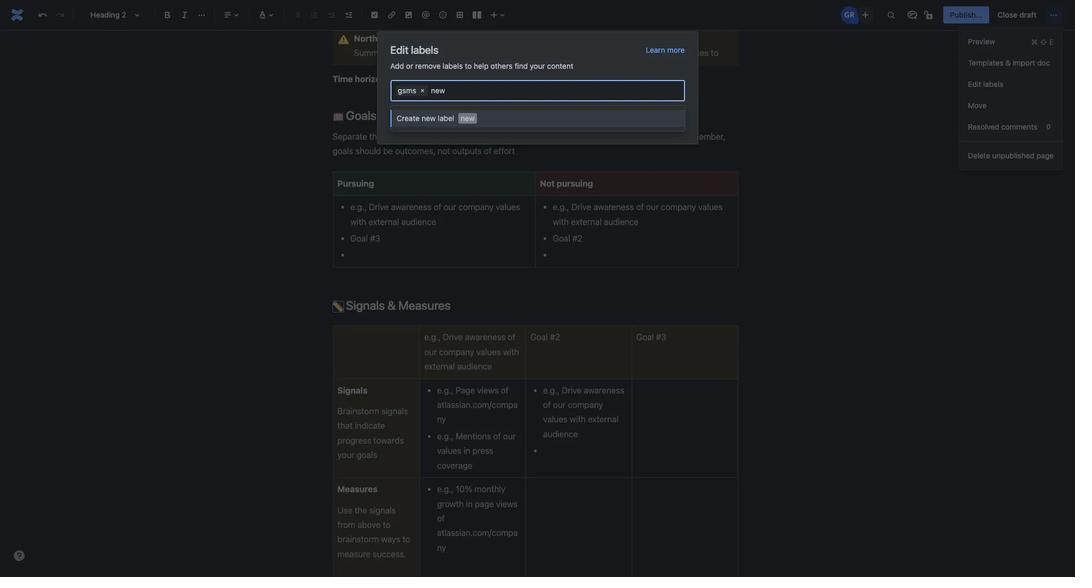 Task type: vqa. For each thing, say whether or not it's contained in the screenshot.
Share team goals. Add links to your team's OKRs , project plans , and product roadmaps statement
no



Task type: describe. For each thing, give the bounding box(es) containing it.
unpublished
[[993, 151, 1035, 160]]

e
[[1050, 37, 1054, 46]]

numbered list ⌘⇧7 image
[[308, 9, 321, 21]]

0 horizontal spatial measures
[[338, 485, 378, 494]]

goals
[[344, 109, 377, 123]]

0
[[1047, 123, 1051, 131]]

templates & import doc button
[[960, 52, 1063, 74]]

north
[[354, 34, 378, 43]]

pursuing
[[557, 179, 593, 188]]

label
[[438, 114, 454, 123]]

others
[[491, 61, 513, 70]]

find
[[515, 61, 528, 70]]

create
[[397, 114, 420, 123]]

2 new from the left
[[461, 114, 475, 123]]

delete unpublished page
[[969, 151, 1054, 160]]

undo ⌘z image
[[36, 9, 49, 21]]

close draft
[[998, 10, 1037, 19]]

north star
[[354, 34, 397, 43]]

table image
[[454, 9, 467, 21]]

page
[[1037, 151, 1054, 160]]

resolved
[[969, 122, 1000, 131]]

clear image
[[419, 86, 427, 95]]

mention image
[[420, 9, 432, 21]]

learn more link
[[646, 45, 685, 56]]

outdent ⇧tab image
[[325, 9, 338, 21]]

add or remove labels to help others find your content
[[391, 61, 574, 70]]

signals for signals
[[338, 386, 368, 395]]

group containing preview
[[960, 28, 1063, 141]]

close for close
[[659, 118, 679, 127]]

edit inside dialog
[[391, 44, 409, 56]]

emoji image
[[437, 9, 450, 21]]

content
[[547, 61, 574, 70]]

italic ⌘i image
[[178, 9, 191, 21]]

:straight_ruler: image
[[333, 302, 344, 312]]

⌘ ⇧ e
[[1032, 37, 1054, 46]]

import
[[1013, 58, 1036, 67]]

Main content area, start typing to enter text. text field
[[326, 27, 745, 578]]

horizon:
[[355, 74, 389, 84]]

edit labels dialog
[[378, 32, 698, 144]]

not
[[540, 179, 555, 188]]

more
[[668, 45, 685, 54]]

edit labels inside button
[[969, 80, 1004, 89]]

redo ⌘⇧z image
[[53, 9, 66, 21]]

create new label
[[397, 114, 454, 123]]

add
[[391, 61, 404, 70]]

preview
[[969, 37, 996, 46]]



Task type: locate. For each thing, give the bounding box(es) containing it.
2 horizontal spatial labels
[[984, 80, 1004, 89]]

0 horizontal spatial labels
[[411, 44, 439, 56]]

edit down star
[[391, 44, 409, 56]]

0 vertical spatial labels
[[411, 44, 439, 56]]

delete
[[969, 151, 991, 160]]

time horizon:
[[333, 74, 389, 84]]

1 horizontal spatial edit
[[969, 80, 982, 89]]

:straight_ruler: image
[[333, 302, 344, 312]]

your
[[530, 61, 545, 70]]

1 horizontal spatial edit labels
[[969, 80, 1004, 89]]

0 horizontal spatial edit labels
[[391, 44, 439, 56]]

&
[[1006, 58, 1011, 67], [388, 298, 396, 313]]

edit up move
[[969, 80, 982, 89]]

bullet list ⌘⇧8 image
[[291, 9, 304, 21]]

help
[[474, 61, 489, 70]]

0 vertical spatial edit labels
[[391, 44, 439, 56]]

new right label
[[461, 114, 475, 123]]

remove
[[415, 61, 441, 70]]

confluence image
[[9, 6, 26, 23], [9, 6, 26, 23]]

signals & measures
[[344, 298, 451, 313]]

edit
[[391, 44, 409, 56], [969, 80, 982, 89]]

2 vertical spatial labels
[[984, 80, 1004, 89]]

new
[[422, 114, 436, 123], [461, 114, 475, 123]]

greg robinson image
[[842, 6, 859, 23]]

delete unpublished page button
[[960, 145, 1063, 167]]

1 horizontal spatial close
[[998, 10, 1018, 19]]

draft
[[1020, 10, 1037, 19]]

learn
[[646, 45, 666, 54]]

edit labels button
[[960, 74, 1063, 95]]

signals for signals & measures
[[346, 298, 385, 313]]

1 vertical spatial &
[[388, 298, 396, 313]]

labels down templates
[[984, 80, 1004, 89]]

doc
[[1038, 58, 1051, 67]]

0 horizontal spatial &
[[388, 298, 396, 313]]

0 horizontal spatial close
[[659, 118, 679, 127]]

move button
[[960, 95, 1063, 116]]

1 vertical spatial edit labels
[[969, 80, 1004, 89]]

resolved comments
[[969, 122, 1038, 131]]

⇧
[[1041, 37, 1048, 46]]

Edit labels text field
[[432, 85, 514, 96]]

1 new from the left
[[422, 114, 436, 123]]

& for templates
[[1006, 58, 1011, 67]]

& for signals
[[388, 298, 396, 313]]

templates & import doc
[[969, 58, 1051, 67]]

close draft button
[[992, 6, 1044, 23]]

edit labels
[[391, 44, 439, 56], [969, 80, 1004, 89]]

more image
[[1048, 9, 1061, 21]]

gsms link
[[396, 85, 418, 96]]

edit labels down templates
[[969, 80, 1004, 89]]

0 horizontal spatial edit
[[391, 44, 409, 56]]

0 vertical spatial &
[[1006, 58, 1011, 67]]

edit labels up or
[[391, 44, 439, 56]]

close button
[[653, 114, 685, 131]]

indent tab image
[[342, 9, 355, 21]]

0 vertical spatial close
[[998, 10, 1018, 19]]

1 vertical spatial measures
[[338, 485, 378, 494]]

pursuing
[[338, 179, 374, 188]]

move
[[969, 101, 987, 110]]

1 horizontal spatial labels
[[443, 61, 463, 70]]

1 horizontal spatial &
[[1006, 58, 1011, 67]]

comments
[[1002, 122, 1038, 131]]

not pursuing
[[540, 179, 593, 188]]

labels up remove
[[411, 44, 439, 56]]

add image, video, or file image
[[403, 9, 415, 21]]

publish... button
[[944, 6, 990, 23]]

1 vertical spatial labels
[[443, 61, 463, 70]]

edit labels inside dialog
[[391, 44, 439, 56]]

:goal: image
[[333, 112, 344, 123], [333, 112, 344, 123]]

1 vertical spatial signals
[[338, 386, 368, 395]]

0 vertical spatial signals
[[346, 298, 385, 313]]

close inside edit labels dialog
[[659, 118, 679, 127]]

menu containing preview
[[960, 28, 1063, 170]]

publish...
[[951, 10, 983, 19]]

action item image
[[368, 9, 381, 21]]

0 vertical spatial measures
[[399, 298, 451, 313]]

1 vertical spatial close
[[659, 118, 679, 127]]

time
[[333, 74, 353, 84]]

to
[[465, 61, 472, 70]]

link image
[[385, 9, 398, 21]]

star
[[380, 34, 397, 43]]

measures
[[399, 298, 451, 313], [338, 485, 378, 494]]

gsms
[[398, 86, 417, 95]]

signals
[[346, 298, 385, 313], [338, 386, 368, 395]]

0 horizontal spatial new
[[422, 114, 436, 123]]

& inside main content area, start typing to enter text. "text box"
[[388, 298, 396, 313]]

bold ⌘b image
[[161, 9, 174, 21]]

close for close draft
[[998, 10, 1018, 19]]

& inside button
[[1006, 58, 1011, 67]]

close
[[998, 10, 1018, 19], [659, 118, 679, 127]]

menu
[[960, 28, 1063, 170]]

labels left to
[[443, 61, 463, 70]]

1 vertical spatial edit
[[969, 80, 982, 89]]

or
[[406, 61, 413, 70]]

group
[[960, 28, 1063, 141]]

1 horizontal spatial new
[[461, 114, 475, 123]]

templates
[[969, 58, 1004, 67]]

labels inside button
[[984, 80, 1004, 89]]

0 vertical spatial edit
[[391, 44, 409, 56]]

1 horizontal spatial measures
[[399, 298, 451, 313]]

labels
[[411, 44, 439, 56], [443, 61, 463, 70], [984, 80, 1004, 89]]

new left label
[[422, 114, 436, 123]]

layouts image
[[471, 9, 484, 21]]

⌘
[[1032, 37, 1039, 46]]

edit inside button
[[969, 80, 982, 89]]

learn more
[[646, 45, 685, 54]]

panel warning image
[[337, 33, 350, 46]]



